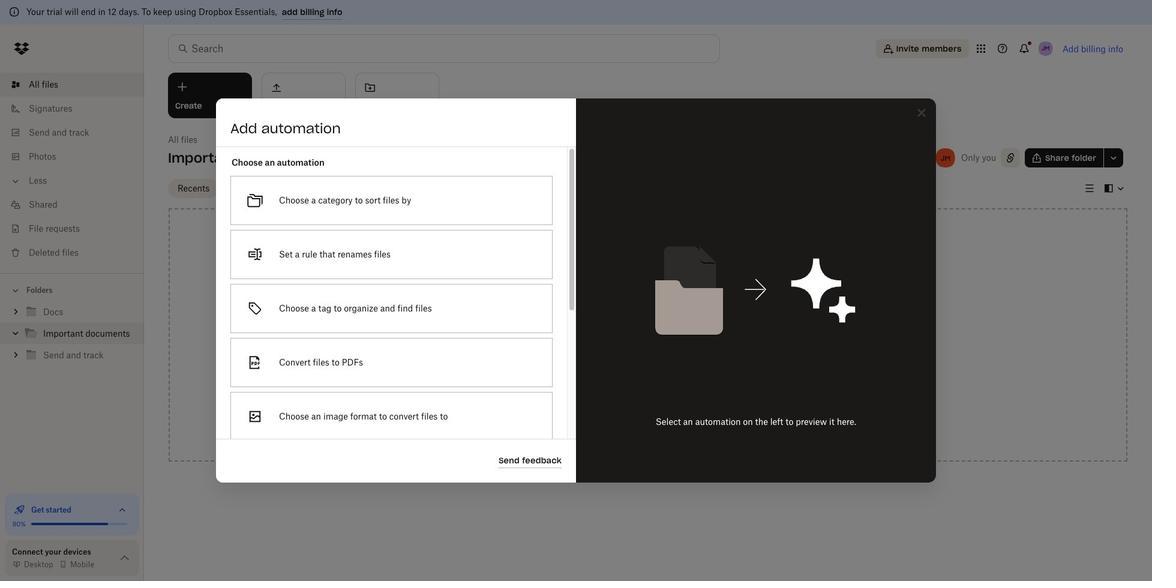 Task type: vqa. For each thing, say whether or not it's contained in the screenshot.
Dropbox icon
yes



Task type: locate. For each thing, give the bounding box(es) containing it.
dialog
[[216, 98, 937, 581]]

list
[[0, 65, 144, 273]]

alert
[[0, 0, 1153, 25]]

group
[[0, 299, 144, 375]]

list item
[[0, 73, 144, 97]]



Task type: describe. For each thing, give the bounding box(es) containing it.
less image
[[10, 175, 22, 187]]

dropbox image
[[10, 37, 34, 61]]



